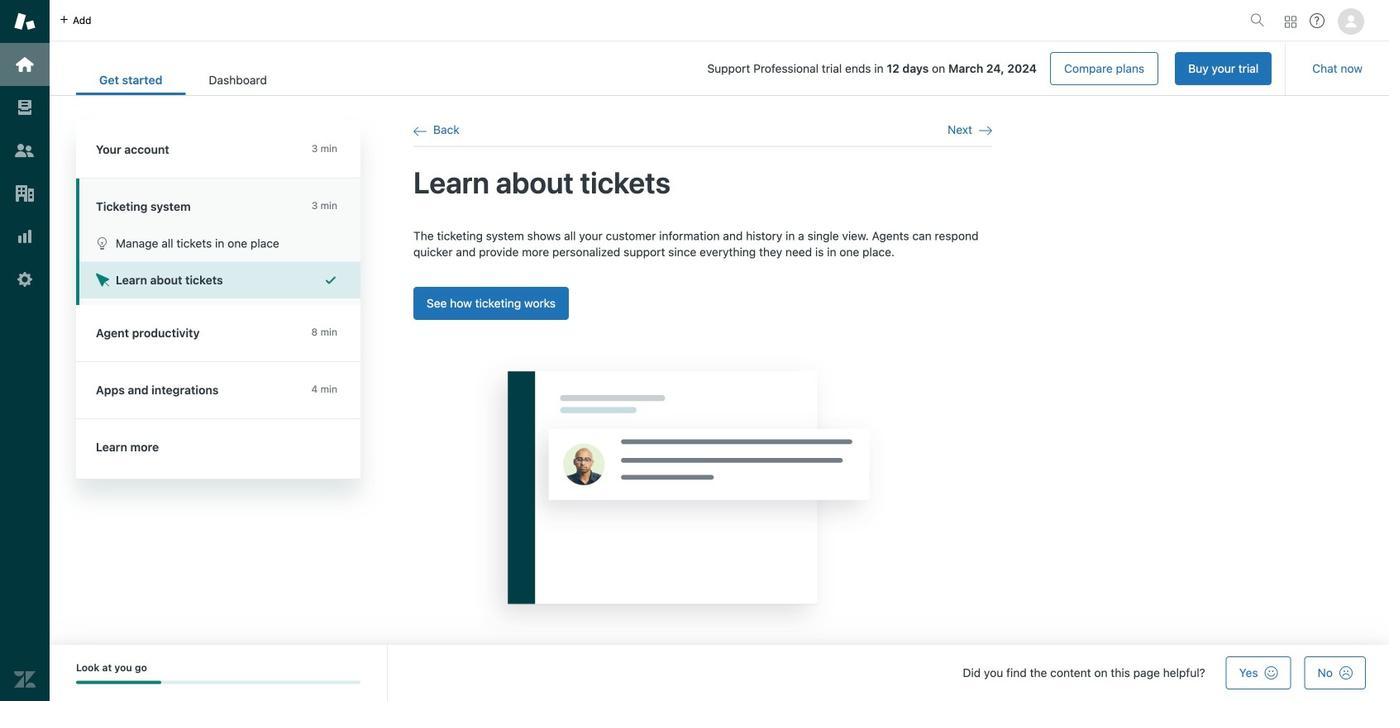 Task type: vqa. For each thing, say whether or not it's contained in the screenshot.
row
no



Task type: locate. For each thing, give the bounding box(es) containing it.
admin image
[[14, 269, 36, 290]]

tab list
[[76, 65, 290, 95]]

heading
[[76, 122, 361, 179]]

reporting image
[[14, 226, 36, 247]]

zendesk image
[[14, 669, 36, 691]]

tab
[[186, 65, 290, 95]]

organizations image
[[14, 183, 36, 204]]

progress bar
[[76, 681, 361, 684]]



Task type: describe. For each thing, give the bounding box(es) containing it.
zendesk support image
[[14, 11, 36, 32]]

main element
[[0, 0, 50, 701]]

get help image
[[1310, 13, 1325, 28]]

zendesk products image
[[1285, 16, 1297, 28]]

views image
[[14, 97, 36, 118]]

get started image
[[14, 54, 36, 75]]

customers image
[[14, 140, 36, 161]]

March 24, 2024 text field
[[949, 62, 1037, 75]]



